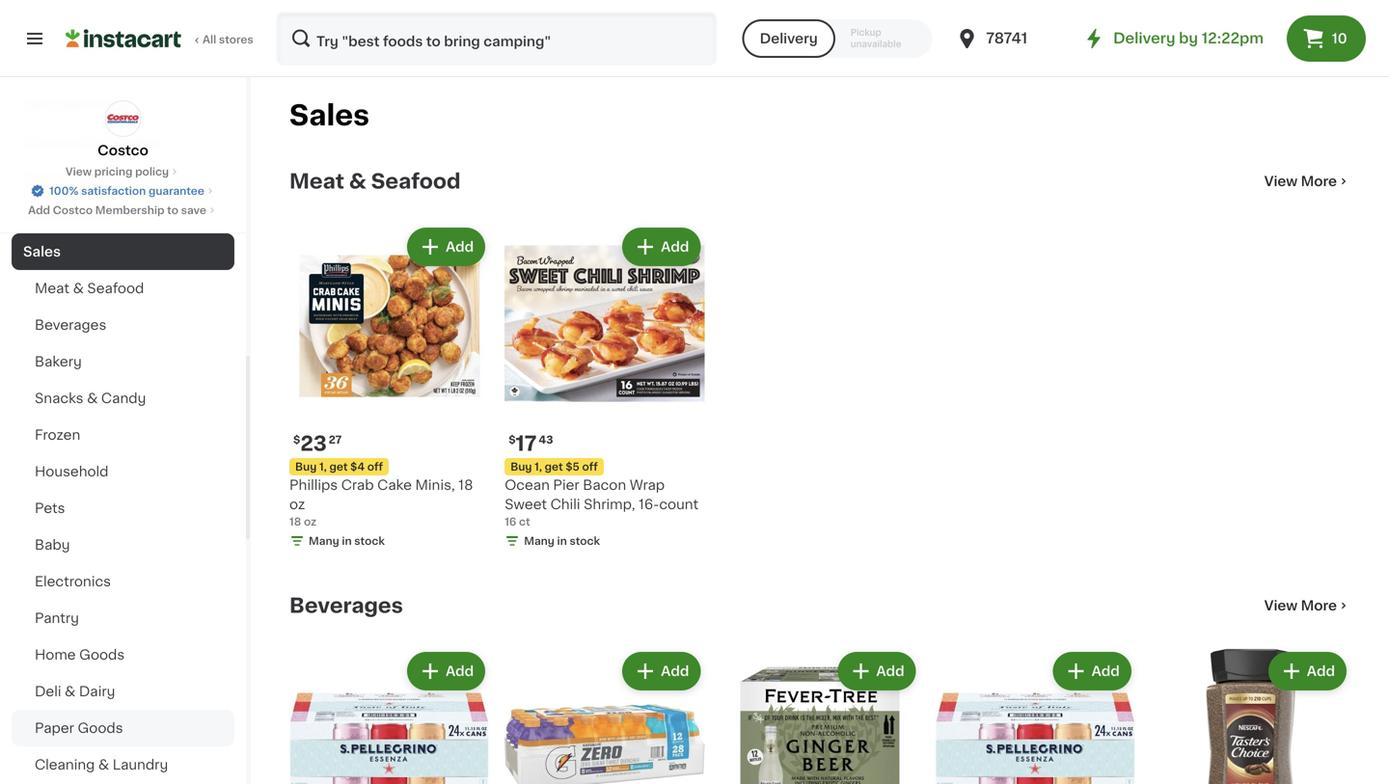 Task type: locate. For each thing, give the bounding box(es) containing it.
wrap
[[630, 479, 665, 492]]

laundry for first cleaning & laundry link from the top
[[103, 135, 161, 149]]

costco link
[[98, 100, 148, 160]]

in for 23
[[342, 536, 352, 547]]

dairy up paper goods
[[79, 685, 115, 698]]

2 many from the left
[[524, 536, 555, 547]]

delivery
[[1113, 31, 1175, 45], [760, 32, 818, 45]]

1 vertical spatial home goods link
[[12, 637, 234, 673]]

view more for beverages
[[1264, 599, 1337, 613]]

stock
[[354, 536, 385, 547], [570, 536, 600, 547]]

0 vertical spatial dairy
[[68, 172, 106, 185]]

policy
[[135, 166, 169, 177]]

cleaning & laundry up pricing
[[23, 135, 161, 149]]

$ left "27"
[[293, 435, 300, 445]]

cleaning & laundry link down paper goods
[[12, 747, 234, 783]]

0 horizontal spatial costco
[[53, 205, 93, 216]]

1 horizontal spatial $
[[509, 435, 516, 445]]

product group
[[289, 224, 489, 553], [505, 224, 705, 553], [289, 648, 489, 784], [505, 648, 705, 784], [720, 648, 920, 784], [935, 648, 1135, 784], [1151, 648, 1351, 784]]

2 home goods link from the top
[[12, 637, 234, 673]]

meat & seafood
[[289, 171, 461, 191], [35, 282, 144, 295]]

cleaning & laundry link
[[12, 123, 234, 160], [12, 747, 234, 783]]

electronics
[[35, 575, 111, 588]]

2 off from the left
[[582, 462, 598, 472]]

0 vertical spatial meat & seafood link
[[289, 170, 461, 193]]

2 vertical spatial beverages
[[289, 596, 403, 616]]

1 vertical spatial deli & dairy
[[35, 685, 115, 698]]

cleaning & laundry link up view pricing policy link
[[12, 123, 234, 160]]

costco up view pricing policy link
[[98, 144, 148, 157]]

0 horizontal spatial 1,
[[319, 462, 327, 472]]

0 vertical spatial deli & dairy
[[23, 172, 106, 185]]

1 view more from the top
[[1264, 175, 1337, 188]]

0 horizontal spatial stock
[[354, 536, 385, 547]]

1 vertical spatial dairy
[[79, 685, 115, 698]]

1 vertical spatial cleaning & laundry
[[35, 758, 168, 772]]

1 vertical spatial costco
[[53, 205, 93, 216]]

in down "chili"
[[557, 536, 567, 547]]

1 vertical spatial seafood
[[87, 282, 144, 295]]

1 vertical spatial more
[[1301, 599, 1337, 613]]

deli & dairy up paper goods
[[35, 685, 115, 698]]

deli & dairy
[[23, 172, 106, 185], [35, 685, 115, 698]]

home goods link down 100% satisfaction guarantee
[[12, 197, 234, 233]]

shrimp,
[[584, 498, 635, 511]]

delivery by 12:22pm
[[1113, 31, 1264, 45]]

count
[[659, 498, 699, 511]]

deli up paper
[[35, 685, 61, 698]]

1 cleaning & laundry link from the top
[[12, 123, 234, 160]]

1 1, from the left
[[319, 462, 327, 472]]

get for 17
[[545, 462, 563, 472]]

1 horizontal spatial delivery
[[1113, 31, 1175, 45]]

stock down phillips crab cake minis, 18 oz 18 oz
[[354, 536, 385, 547]]

many down ct
[[524, 536, 555, 547]]

paper goods link
[[12, 710, 234, 747]]

$ for 23
[[293, 435, 300, 445]]

0 vertical spatial oz
[[289, 498, 305, 511]]

meat & seafood link
[[289, 170, 461, 193], [12, 270, 234, 307]]

None search field
[[276, 12, 717, 66]]

1 vertical spatial beverages link
[[289, 594, 403, 617]]

2 view more link from the top
[[1264, 596, 1351, 615]]

0 horizontal spatial meat & seafood
[[35, 282, 144, 295]]

18 down phillips
[[289, 517, 301, 527]]

home goods down pantry
[[35, 648, 125, 662]]

16-
[[639, 498, 659, 511]]

1 horizontal spatial meat & seafood link
[[289, 170, 461, 193]]

delivery for delivery
[[760, 32, 818, 45]]

1 off from the left
[[367, 462, 383, 472]]

goods down "pantry" link
[[79, 648, 125, 662]]

0 horizontal spatial buy
[[295, 462, 317, 472]]

1 horizontal spatial off
[[582, 462, 598, 472]]

in down phillips crab cake minis, 18 oz 18 oz
[[342, 536, 352, 547]]

off
[[367, 462, 383, 472], [582, 462, 598, 472]]

0 vertical spatial home goods
[[23, 208, 115, 222]]

goods for 'other goods' link
[[67, 62, 113, 75]]

pantry link
[[12, 600, 234, 637]]

1 many from the left
[[309, 536, 339, 547]]

view pricing policy link
[[65, 164, 180, 179]]

in
[[342, 536, 352, 547], [557, 536, 567, 547]]

cleaning & laundry down paper goods link
[[35, 758, 168, 772]]

many
[[309, 536, 339, 547], [524, 536, 555, 547]]

1 horizontal spatial beverages link
[[289, 594, 403, 617]]

1 get from the left
[[329, 462, 348, 472]]

1,
[[319, 462, 327, 472], [535, 462, 542, 472]]

1 vertical spatial home goods
[[35, 648, 125, 662]]

1 horizontal spatial 1,
[[535, 462, 542, 472]]

78741 button
[[955, 12, 1071, 66]]

0 horizontal spatial many
[[309, 536, 339, 547]]

1 horizontal spatial sales
[[289, 102, 369, 129]]

0 vertical spatial deli & dairy link
[[12, 160, 234, 197]]

&
[[89, 135, 100, 149], [349, 171, 366, 191], [54, 172, 65, 185], [73, 282, 84, 295], [87, 392, 98, 405], [65, 685, 76, 698], [98, 758, 109, 772]]

many down phillips
[[309, 536, 339, 547]]

goods right paper
[[78, 722, 123, 735]]

1 horizontal spatial meat
[[289, 171, 344, 191]]

1 horizontal spatial many
[[524, 536, 555, 547]]

$ inside $ 23 27
[[293, 435, 300, 445]]

laundry down paper goods link
[[113, 758, 168, 772]]

0 vertical spatial view more link
[[1264, 172, 1351, 191]]

seafood
[[371, 171, 461, 191], [87, 282, 144, 295]]

cleaning for first cleaning & laundry link from the top
[[23, 135, 85, 149]]

1 view more link from the top
[[1264, 172, 1351, 191]]

1 vertical spatial view more
[[1264, 599, 1337, 613]]

0 vertical spatial home goods link
[[12, 197, 234, 233]]

1, for 23
[[319, 462, 327, 472]]

Search field
[[278, 14, 715, 64]]

add
[[28, 205, 50, 216], [446, 240, 474, 254], [661, 240, 689, 254], [446, 665, 474, 678], [661, 665, 689, 678], [876, 665, 904, 678], [1092, 665, 1120, 678], [1307, 665, 1335, 678]]

goods up hard beverages on the left top
[[67, 62, 113, 75]]

1, for 17
[[535, 462, 542, 472]]

2 view more from the top
[[1264, 599, 1337, 613]]

1 vertical spatial deli & dairy link
[[12, 673, 234, 710]]

buy
[[295, 462, 317, 472], [510, 462, 532, 472]]

home goods
[[23, 208, 115, 222], [35, 648, 125, 662]]

1 vertical spatial laundry
[[113, 758, 168, 772]]

18
[[458, 479, 473, 492], [289, 517, 301, 527]]

0 vertical spatial beverages link
[[12, 307, 234, 343]]

view more
[[1264, 175, 1337, 188], [1264, 599, 1337, 613]]

view more for meat & seafood
[[1264, 175, 1337, 188]]

2 get from the left
[[545, 462, 563, 472]]

2 deli & dairy link from the top
[[12, 673, 234, 710]]

1 vertical spatial deli
[[35, 685, 61, 698]]

0 vertical spatial home
[[23, 208, 65, 222]]

$ 23 27
[[293, 434, 342, 454]]

& for 2nd cleaning & laundry link from the top
[[98, 758, 109, 772]]

1 horizontal spatial seafood
[[371, 171, 461, 191]]

1 buy from the left
[[295, 462, 317, 472]]

deli for first deli & dairy link from the bottom
[[35, 685, 61, 698]]

1 stock from the left
[[354, 536, 385, 547]]

& for first deli & dairy link from the bottom
[[65, 685, 76, 698]]

deli & dairy link
[[12, 160, 234, 197], [12, 673, 234, 710]]

100% satisfaction guarantee button
[[30, 179, 216, 199]]

cleaning down paper
[[35, 758, 95, 772]]

cleaning & laundry
[[23, 135, 161, 149], [35, 758, 168, 772]]

1, up phillips
[[319, 462, 327, 472]]

0 vertical spatial meat
[[289, 171, 344, 191]]

home goods link down the electronics link
[[12, 637, 234, 673]]

view more link for meat & seafood
[[1264, 172, 1351, 191]]

0 horizontal spatial many in stock
[[309, 536, 385, 547]]

2 buy from the left
[[510, 462, 532, 472]]

1 more from the top
[[1301, 175, 1337, 188]]

cleaning down hard at the left
[[23, 135, 85, 149]]

1 $ from the left
[[293, 435, 300, 445]]

laundry up view pricing policy link
[[103, 135, 161, 149]]

laundry
[[103, 135, 161, 149], [113, 758, 168, 772]]

stock for 23
[[354, 536, 385, 547]]

0 horizontal spatial 18
[[289, 517, 301, 527]]

2 many in stock from the left
[[524, 536, 600, 547]]

stock down "chili"
[[570, 536, 600, 547]]

0 vertical spatial costco
[[98, 144, 148, 157]]

get left $5
[[545, 462, 563, 472]]

1 vertical spatial sales
[[23, 245, 61, 259]]

in for 17
[[557, 536, 567, 547]]

1 horizontal spatial costco
[[98, 144, 148, 157]]

hard beverages link
[[12, 87, 234, 123]]

18 right minis,
[[458, 479, 473, 492]]

many in stock down "chili"
[[524, 536, 600, 547]]

dairy for 1st deli & dairy link from the top
[[68, 172, 106, 185]]

buy up phillips
[[295, 462, 317, 472]]

off right $5
[[582, 462, 598, 472]]

paper goods
[[35, 722, 123, 735]]

view more link for beverages
[[1264, 596, 1351, 615]]

many in stock for 17
[[524, 536, 600, 547]]

0 horizontal spatial beverages link
[[12, 307, 234, 343]]

0 vertical spatial deli
[[23, 172, 51, 185]]

goods for 2nd home goods link from the bottom
[[68, 208, 115, 222]]

0 vertical spatial sales
[[289, 102, 369, 129]]

get left $4
[[329, 462, 348, 472]]

0 vertical spatial cleaning & laundry
[[23, 135, 161, 149]]

cleaning
[[23, 135, 85, 149], [35, 758, 95, 772]]

pricing
[[94, 166, 133, 177]]

deli & dairy up 100%
[[23, 172, 106, 185]]

23
[[300, 434, 327, 454]]

2 stock from the left
[[570, 536, 600, 547]]

goods down satisfaction
[[68, 208, 115, 222]]

cleaning for 2nd cleaning & laundry link from the top
[[35, 758, 95, 772]]

home goods down 100%
[[23, 208, 115, 222]]

$ left 43
[[509, 435, 516, 445]]

0 horizontal spatial seafood
[[87, 282, 144, 295]]

1 vertical spatial home
[[35, 648, 76, 662]]

1 horizontal spatial many in stock
[[524, 536, 600, 547]]

many in stock down phillips crab cake minis, 18 oz 18 oz
[[309, 536, 385, 547]]

1 horizontal spatial 18
[[458, 479, 473, 492]]

cleaning & laundry for 2nd cleaning & laundry link from the top
[[35, 758, 168, 772]]

$ inside $ 17 43
[[509, 435, 516, 445]]

electronics link
[[12, 563, 234, 600]]

0 horizontal spatial $
[[293, 435, 300, 445]]

pets link
[[12, 490, 234, 527]]

1 horizontal spatial meat & seafood
[[289, 171, 461, 191]]

sales
[[289, 102, 369, 129], [23, 245, 61, 259]]

2 1, from the left
[[535, 462, 542, 472]]

0 vertical spatial meat & seafood
[[289, 171, 461, 191]]

1 horizontal spatial stock
[[570, 536, 600, 547]]

1 vertical spatial cleaning
[[35, 758, 95, 772]]

home down 100%
[[23, 208, 65, 222]]

get
[[329, 462, 348, 472], [545, 462, 563, 472]]

2 $ from the left
[[509, 435, 516, 445]]

buy for 23
[[295, 462, 317, 472]]

stores
[[219, 34, 253, 45]]

1 horizontal spatial in
[[557, 536, 567, 547]]

many in stock
[[309, 536, 385, 547], [524, 536, 600, 547]]

to
[[167, 205, 178, 216]]

0 horizontal spatial get
[[329, 462, 348, 472]]

1 vertical spatial beverages
[[35, 318, 106, 332]]

item carousel region
[[262, 216, 1351, 563]]

deli up 100%
[[23, 172, 51, 185]]

1 many in stock from the left
[[309, 536, 385, 547]]

2 in from the left
[[557, 536, 567, 547]]

2 more from the top
[[1301, 599, 1337, 613]]

dairy for first deli & dairy link from the bottom
[[79, 685, 115, 698]]

home goods link
[[12, 197, 234, 233], [12, 637, 234, 673]]

1 in from the left
[[342, 536, 352, 547]]

costco down 100%
[[53, 205, 93, 216]]

many for 17
[[524, 536, 555, 547]]

1 horizontal spatial buy
[[510, 462, 532, 472]]

1 deli & dairy link from the top
[[12, 160, 234, 197]]

more
[[1301, 175, 1337, 188], [1301, 599, 1337, 613]]

& for snacks & candy link
[[87, 392, 98, 405]]

ct
[[519, 517, 530, 527]]

1 horizontal spatial get
[[545, 462, 563, 472]]

$4
[[350, 462, 365, 472]]

1 vertical spatial meat & seafood link
[[12, 270, 234, 307]]

deli for 1st deli & dairy link from the top
[[23, 172, 51, 185]]

buy up ocean on the left
[[510, 462, 532, 472]]

dairy
[[68, 172, 106, 185], [79, 685, 115, 698]]

pantry
[[35, 612, 79, 625]]

0 horizontal spatial meat & seafood link
[[12, 270, 234, 307]]

oz
[[289, 498, 305, 511], [304, 517, 317, 527]]

meat & seafood link for left the beverages 'link'
[[12, 270, 234, 307]]

product group containing 23
[[289, 224, 489, 553]]

costco logo image
[[105, 100, 141, 137]]

1 vertical spatial cleaning & laundry link
[[12, 747, 234, 783]]

0 horizontal spatial in
[[342, 536, 352, 547]]

0 horizontal spatial delivery
[[760, 32, 818, 45]]

$
[[293, 435, 300, 445], [509, 435, 516, 445]]

delivery for delivery by 12:22pm
[[1113, 31, 1175, 45]]

costco inside add costco membership to save link
[[53, 205, 93, 216]]

0 horizontal spatial sales
[[23, 245, 61, 259]]

home for 1st home goods link from the bottom
[[35, 648, 76, 662]]

0 horizontal spatial off
[[367, 462, 383, 472]]

1 vertical spatial meat & seafood
[[35, 282, 144, 295]]

home
[[23, 208, 65, 222], [35, 648, 76, 662]]

baby link
[[12, 527, 234, 563]]

0 vertical spatial laundry
[[103, 135, 161, 149]]

1, up ocean on the left
[[535, 462, 542, 472]]

off right $4
[[367, 462, 383, 472]]

0 vertical spatial view more
[[1264, 175, 1337, 188]]

dairy up 100%
[[68, 172, 106, 185]]

home down pantry
[[35, 648, 76, 662]]

delivery by 12:22pm link
[[1082, 27, 1264, 50]]

stock for 17
[[570, 536, 600, 547]]

bakery link
[[12, 343, 234, 380]]

beverages link
[[12, 307, 234, 343], [289, 594, 403, 617]]

0 vertical spatial more
[[1301, 175, 1337, 188]]

1 vertical spatial meat
[[35, 282, 69, 295]]

add button
[[409, 230, 483, 264], [624, 230, 699, 264], [409, 654, 483, 689], [624, 654, 699, 689], [840, 654, 914, 689], [1055, 654, 1129, 689], [1270, 654, 1345, 689]]

1 vertical spatial view more link
[[1264, 596, 1351, 615]]

0 vertical spatial cleaning & laundry link
[[12, 123, 234, 160]]

0 vertical spatial cleaning
[[23, 135, 85, 149]]

view
[[65, 166, 92, 177], [1264, 175, 1298, 188], [1264, 599, 1298, 613]]

deli & dairy for first deli & dairy link from the bottom
[[35, 685, 115, 698]]

product group containing 17
[[505, 224, 705, 553]]

delivery inside button
[[760, 32, 818, 45]]



Task type: describe. For each thing, give the bounding box(es) containing it.
many in stock for 23
[[309, 536, 385, 547]]

frozen link
[[12, 417, 234, 453]]

satisfaction
[[81, 186, 146, 196]]

home goods for 1st home goods link from the bottom
[[35, 648, 125, 662]]

$ for 17
[[509, 435, 516, 445]]

& for 1st deli & dairy link from the top
[[54, 172, 65, 185]]

$5
[[566, 462, 580, 472]]

save
[[181, 205, 206, 216]]

other goods link
[[12, 50, 234, 87]]

bakery
[[35, 355, 82, 368]]

1 vertical spatial oz
[[304, 517, 317, 527]]

delivery button
[[742, 19, 835, 58]]

1 home goods link from the top
[[12, 197, 234, 233]]

cake
[[377, 479, 412, 492]]

add costco membership to save link
[[28, 203, 218, 218]]

view for meat & seafood
[[1264, 175, 1298, 188]]

frozen
[[35, 428, 80, 442]]

hard beverages
[[23, 98, 134, 112]]

16
[[505, 517, 516, 527]]

buy 1, get $4 off
[[295, 462, 383, 472]]

pets
[[35, 502, 65, 515]]

0 vertical spatial beverages
[[60, 98, 134, 112]]

100% satisfaction guarantee
[[49, 186, 204, 196]]

27
[[329, 435, 342, 445]]

laundry for 2nd cleaning & laundry link from the top
[[113, 758, 168, 772]]

ocean pier bacon wrap sweet chili shrimp, 16-count 16 ct
[[505, 479, 699, 527]]

off for 17
[[582, 462, 598, 472]]

cleaning & laundry for first cleaning & laundry link from the top
[[23, 135, 161, 149]]

other goods
[[23, 62, 113, 75]]

snacks & candy
[[35, 392, 146, 405]]

view for beverages
[[1264, 599, 1298, 613]]

add costco membership to save
[[28, 205, 206, 216]]

buy 1, get $5 off
[[510, 462, 598, 472]]

snacks
[[35, 392, 83, 405]]

12:22pm
[[1202, 31, 1264, 45]]

all stores
[[203, 34, 253, 45]]

service type group
[[742, 19, 932, 58]]

meat & seafood link for view more link for meat & seafood
[[289, 170, 461, 193]]

guarantee
[[149, 186, 204, 196]]

0 horizontal spatial meat
[[35, 282, 69, 295]]

beverages inside 'link'
[[35, 318, 106, 332]]

phillips
[[289, 479, 338, 492]]

17
[[516, 434, 537, 454]]

pier
[[553, 479, 579, 492]]

other
[[23, 62, 64, 75]]

membership
[[95, 205, 164, 216]]

10
[[1332, 32, 1347, 45]]

minis,
[[415, 479, 455, 492]]

all stores link
[[66, 12, 255, 66]]

all
[[203, 34, 216, 45]]

1 vertical spatial 18
[[289, 517, 301, 527]]

ocean
[[505, 479, 550, 492]]

household
[[35, 465, 109, 478]]

10 button
[[1287, 15, 1366, 62]]

more for beverages
[[1301, 599, 1337, 613]]

many for 23
[[309, 536, 339, 547]]

more for meat & seafood
[[1301, 175, 1337, 188]]

buy for 17
[[510, 462, 532, 472]]

chili
[[550, 498, 580, 511]]

baby
[[35, 538, 70, 552]]

2 cleaning & laundry link from the top
[[12, 747, 234, 783]]

paper
[[35, 722, 74, 735]]

goods for paper goods link
[[78, 722, 123, 735]]

home goods for 2nd home goods link from the bottom
[[23, 208, 115, 222]]

0 vertical spatial seafood
[[371, 171, 461, 191]]

hard
[[23, 98, 57, 112]]

43
[[539, 435, 553, 445]]

sales link
[[12, 233, 234, 270]]

home for 2nd home goods link from the bottom
[[23, 208, 65, 222]]

$ 17 43
[[509, 434, 553, 454]]

78741
[[986, 31, 1027, 45]]

candy
[[101, 392, 146, 405]]

bacon
[[583, 479, 626, 492]]

get for 23
[[329, 462, 348, 472]]

household link
[[12, 453, 234, 490]]

deli & dairy for 1st deli & dairy link from the top
[[23, 172, 106, 185]]

100%
[[49, 186, 79, 196]]

off for 23
[[367, 462, 383, 472]]

instacart logo image
[[66, 27, 181, 50]]

& for first cleaning & laundry link from the top
[[89, 135, 100, 149]]

crab
[[341, 479, 374, 492]]

sweet
[[505, 498, 547, 511]]

view pricing policy
[[65, 166, 169, 177]]

0 vertical spatial 18
[[458, 479, 473, 492]]

snacks & candy link
[[12, 380, 234, 417]]

goods for 1st home goods link from the bottom
[[79, 648, 125, 662]]

phillips crab cake minis, 18 oz 18 oz
[[289, 479, 473, 527]]

by
[[1179, 31, 1198, 45]]



Task type: vqa. For each thing, say whether or not it's contained in the screenshot.
the Deli & Dairy
yes



